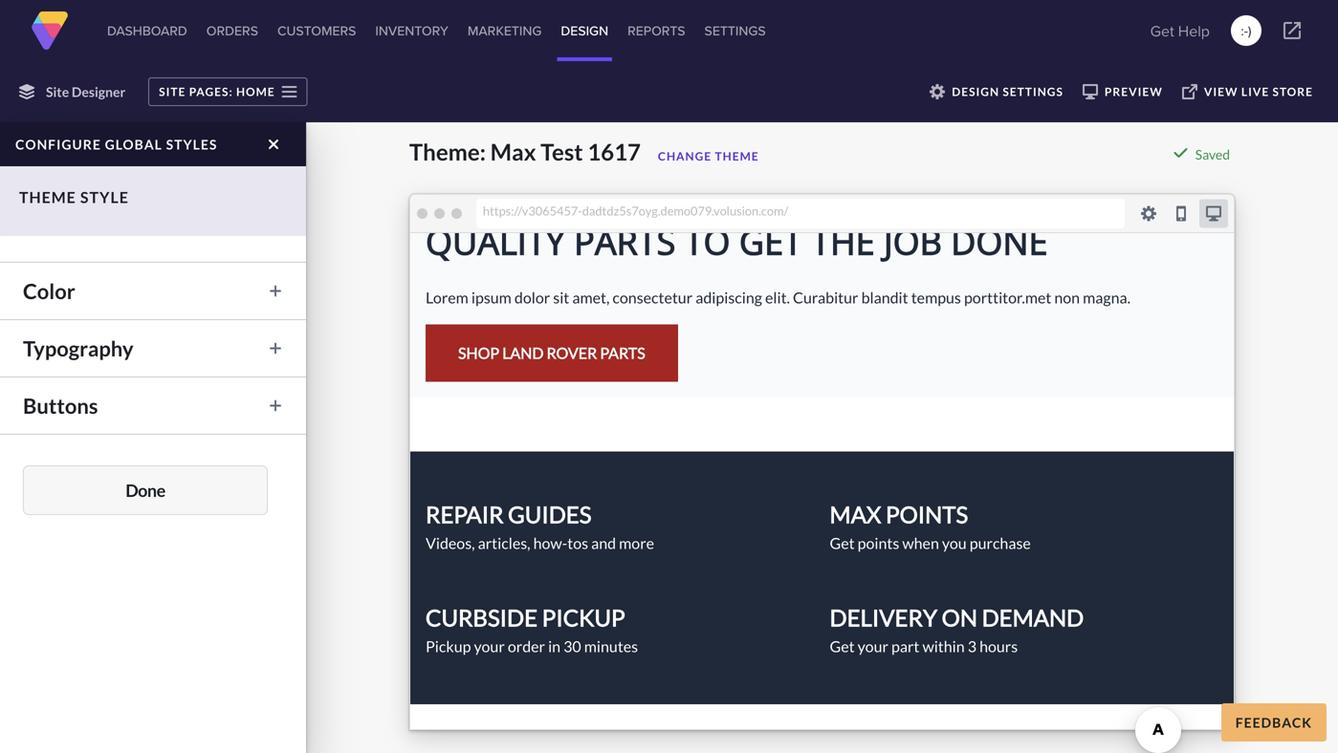 Task type: locate. For each thing, give the bounding box(es) containing it.
designer
[[72, 84, 125, 100]]

site pages: home
[[159, 85, 275, 99]]

view live store
[[1204, 85, 1313, 99]]

site
[[46, 84, 69, 100], [159, 85, 186, 99]]

design settings
[[952, 85, 1064, 99]]

theme down configure
[[19, 188, 76, 207]]

buttons
[[23, 394, 98, 419]]

0 horizontal spatial theme
[[19, 188, 76, 207]]

preview button
[[1073, 77, 1173, 106]]

dashboard image
[[31, 11, 69, 50]]

customers button
[[274, 0, 360, 61]]

dadtdz5s7oyg.demo079.volusion.com/
[[582, 204, 788, 218]]

style
[[80, 188, 129, 207]]

1 horizontal spatial site
[[159, 85, 186, 99]]

site designer
[[46, 84, 125, 100]]

saved image
[[1173, 145, 1189, 161]]

https://v3065457-dadtdz5s7oyg.demo079.volusion.com/
[[483, 204, 788, 218]]

)
[[1248, 21, 1252, 40]]

0 horizontal spatial site
[[46, 84, 69, 100]]

live
[[1242, 85, 1270, 99]]

0 vertical spatial theme
[[715, 149, 759, 163]]

global
[[105, 136, 163, 153]]

reports button
[[624, 0, 689, 61]]

site left designer
[[46, 84, 69, 100]]

marketing
[[468, 21, 542, 40]]

test
[[541, 138, 583, 165]]

theme right the change
[[715, 149, 759, 163]]

design
[[561, 21, 608, 40]]

1 vertical spatial theme
[[19, 188, 76, 207]]

site for site pages: home
[[159, 85, 186, 99]]

color
[[23, 279, 75, 304]]

typography
[[23, 336, 134, 361]]

theme inside sidebar element
[[19, 188, 76, 207]]

theme:
[[409, 138, 486, 165]]

theme: max test 1617
[[409, 138, 641, 165]]

theme
[[715, 149, 759, 163], [19, 188, 76, 207]]

home
[[236, 85, 275, 99]]

site inside button
[[159, 85, 186, 99]]

settings
[[705, 21, 766, 40]]

theme style
[[19, 188, 129, 207]]

orders button
[[203, 0, 262, 61]]

marketing button
[[464, 0, 546, 61]]

saved
[[1195, 146, 1230, 163]]

feedback button
[[1221, 704, 1327, 742]]

site left pages:
[[159, 85, 186, 99]]

configure global styles
[[15, 136, 218, 153]]



Task type: vqa. For each thing, say whether or not it's contained in the screenshot.
theme to the right
yes



Task type: describe. For each thing, give the bounding box(es) containing it.
get help link
[[1145, 11, 1216, 50]]

preview
[[1105, 85, 1163, 99]]

store
[[1273, 85, 1313, 99]]

sidebar element
[[0, 122, 306, 754]]

get help
[[1150, 20, 1210, 42]]

get
[[1150, 20, 1174, 42]]

1617
[[588, 138, 641, 165]]

orders
[[206, 21, 258, 40]]

pages:
[[189, 85, 233, 99]]

1 horizontal spatial theme
[[715, 149, 759, 163]]

volusion-logo link
[[31, 11, 69, 50]]

feedback
[[1236, 715, 1313, 731]]

customers
[[277, 21, 356, 40]]

configure
[[15, 136, 101, 153]]

inventory
[[375, 21, 449, 40]]

max
[[490, 138, 536, 165]]

done
[[126, 480, 165, 501]]

dashboard
[[107, 21, 187, 40]]

design
[[952, 85, 1000, 99]]

:-) link
[[1231, 15, 1262, 46]]

https://v3065457-
[[483, 204, 582, 218]]

help
[[1178, 20, 1210, 42]]

change theme
[[658, 149, 759, 163]]

site pages: home button
[[148, 77, 308, 106]]

change
[[658, 149, 712, 163]]

settings
[[1003, 85, 1064, 99]]

styles
[[166, 136, 218, 153]]

:-)
[[1241, 21, 1252, 40]]

done button
[[23, 466, 268, 516]]

view live store button
[[1173, 77, 1323, 106]]

reports
[[628, 21, 685, 40]]

typography button
[[13, 332, 293, 365]]

inventory button
[[372, 0, 452, 61]]

settings button
[[701, 0, 770, 61]]

design button
[[557, 0, 612, 61]]

dashboard link
[[103, 0, 191, 61]]

color button
[[13, 275, 293, 308]]

view
[[1204, 85, 1238, 99]]

buttons button
[[13, 389, 293, 423]]

design settings button
[[921, 77, 1073, 106]]

site for site designer
[[46, 84, 69, 100]]

:-
[[1241, 21, 1248, 40]]



